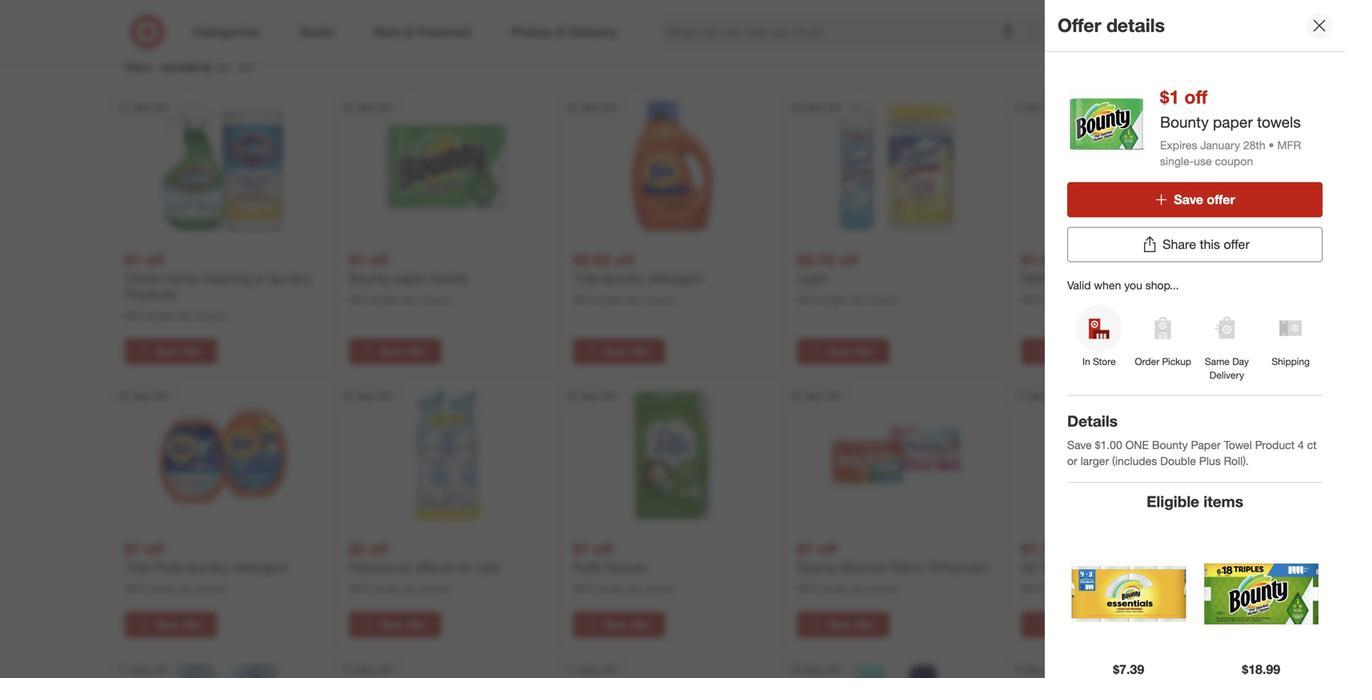 Task type: describe. For each thing, give the bounding box(es) containing it.
$0.50 off tide laundry detergent mfr single-use coupon
[[574, 251, 704, 306]]

save for clorox home cleaning or laundry products
[[156, 346, 178, 358]]

eligible
[[1147, 493, 1200, 511]]

effects
[[416, 560, 455, 576]]

or inside $1 off clorox home cleaning or laundry products mfr single-use coupon
[[254, 271, 265, 286]]

off for $1 off bounty paper towels expires january 28th • mfr single-use coupon
[[1185, 86, 1208, 108]]

off for $1 off tide pods laundry detergent mfr single-use coupon
[[145, 540, 164, 558]]

save for tide laundry detergent
[[605, 346, 627, 358]]

towels for $1 off bounty paper towels mfr single-use coupon
[[431, 271, 468, 286]]

single- inside $1 off tide pods laundry detergent mfr single-use coupon
[[148, 583, 177, 595]]

wick
[[1041, 560, 1069, 576]]

save offer for tide laundry detergent
[[605, 346, 651, 358]]

save for febreze air effects air care
[[380, 619, 402, 631]]

valid
[[1068, 278, 1092, 292]]

off for $1.75 off air wick mfr single-use coupon
[[1063, 540, 1082, 558]]

save offer button for nivea body lotion product
[[1022, 339, 1114, 365]]

(includes
[[1113, 454, 1158, 468]]

single- inside $1 off puffs tissues mfr single-use coupon
[[597, 583, 626, 595]]

mfr inside $1 off puffs tissues mfr single-use coupon
[[574, 583, 594, 595]]

product
[[1130, 271, 1175, 286]]

$0.50
[[574, 251, 611, 269]]

paper
[[1192, 438, 1221, 452]]

this
[[1200, 237, 1221, 252]]

tissues
[[606, 560, 646, 576]]

order pickup
[[1135, 356, 1192, 368]]

save offer for febreze air effects air care
[[380, 619, 426, 631]]

coupon inside $0.50 off tide laundry detergent mfr single-use coupon
[[644, 294, 676, 306]]

single- inside $1.50 off nivea body lotion product mfr single-use coupon
[[1045, 294, 1074, 306]]

towel
[[1225, 438, 1253, 452]]

items
[[1204, 493, 1244, 511]]

in
[[1083, 356, 1091, 368]]

mfr inside $1 off downy-bounce fabric enhancers mfr single-use coupon
[[798, 583, 818, 595]]

offer for bounty paper towels
[[405, 346, 426, 358]]

paper for $1 off bounty paper towels expires january 28th • mfr single-use coupon
[[1214, 113, 1254, 131]]

offer for downy-bounce fabric enhancers
[[854, 619, 875, 631]]

$1.50
[[1022, 251, 1059, 269]]

in store
[[1083, 356, 1116, 368]]

save inside details save $1.00 one bounty paper towel product 4 ct or larger (includes double plus roll).
[[1068, 438, 1092, 452]]

$1 for $1 off downy-bounce fabric enhancers mfr single-use coupon
[[798, 540, 814, 558]]

product
[[1256, 438, 1295, 452]]

$1.75 off air wick mfr single-use coupon
[[1022, 540, 1125, 595]]

single- inside $2 off febreze air effects air care mfr single-use coupon
[[372, 583, 401, 595]]

offer for tide pods laundry detergent
[[181, 619, 202, 631]]

$7.39
[[1114, 662, 1145, 678]]

$2 off febreze air effects air care mfr single-use coupon
[[349, 540, 501, 595]]

one
[[1126, 438, 1150, 452]]

eligible items
[[1147, 493, 1244, 511]]

save offer for tide pods laundry detergent
[[156, 619, 202, 631]]

laundry inside $0.50 off tide laundry detergent mfr single-use coupon
[[602, 271, 645, 286]]

2 " from the left
[[253, 59, 259, 75]]

offer
[[1058, 14, 1102, 37]]

laundry inside $1 off tide pods laundry detergent mfr single-use coupon
[[186, 560, 229, 576]]

shop...
[[1146, 278, 1180, 292]]

mfr inside $0.50 off tide laundry detergent mfr single-use coupon
[[574, 294, 594, 306]]

save for puffs tissues
[[605, 619, 627, 631]]

save offer for air wick
[[1053, 619, 1099, 631]]

details
[[1107, 14, 1166, 37]]

$0.75
[[798, 251, 835, 269]]

mfr inside $1.75 off air wick mfr single-use coupon
[[1022, 583, 1043, 595]]

when
[[1095, 278, 1122, 292]]

larger
[[1081, 454, 1110, 468]]

febreze
[[349, 560, 395, 576]]

details save $1.00 one bounty paper towel product 4 ct or larger (includes double plus roll).
[[1068, 412, 1321, 468]]

enhancers
[[929, 560, 990, 576]]

same
[[1206, 356, 1230, 368]]

use inside $1 off tide pods laundry detergent mfr single-use coupon
[[177, 583, 192, 595]]

dialog containing offer details
[[1045, 0, 1346, 679]]

bounce
[[842, 560, 886, 576]]

$1 off bounty paper towels mfr single-use coupon
[[349, 251, 468, 306]]

single- inside $0.75 off lysol mfr single-use coupon
[[821, 294, 850, 306]]

4
[[1299, 438, 1305, 452]]

save offer button for clorox home cleaning or laundry products
[[125, 339, 217, 365]]

single- inside $1 off downy-bounce fabric enhancers mfr single-use coupon
[[821, 583, 850, 595]]

use inside $0.50 off tide laundry detergent mfr single-use coupon
[[626, 294, 641, 306]]

or inside details save $1.00 one bounty paper towel product 4 ct or larger (includes double plus roll).
[[1068, 454, 1078, 468]]

body
[[1062, 271, 1092, 286]]

save offer button for puffs tissues
[[574, 612, 666, 638]]

•
[[1269, 138, 1275, 152]]

off for $1 off downy-bounce fabric enhancers mfr single-use coupon
[[818, 540, 837, 558]]

for
[[215, 59, 230, 75]]

$1 off puffs tissues mfr single-use coupon
[[574, 540, 676, 595]]

save for nivea body lotion product
[[1053, 346, 1075, 358]]

pickup
[[1163, 356, 1192, 368]]

lysol
[[798, 271, 828, 286]]

detergent inside $0.50 off tide laundry detergent mfr single-use coupon
[[648, 271, 704, 286]]

off for $2 off febreze air effects air care mfr single-use coupon
[[369, 540, 388, 558]]

search button
[[1020, 14, 1058, 53]]

lotion
[[1095, 271, 1127, 286]]

save offer for nivea body lotion product
[[1053, 346, 1099, 358]]

off for $1 off bounty paper towels mfr single-use coupon
[[369, 251, 388, 269]]

detergent inside $1 off tide pods laundry detergent mfr single-use coupon
[[233, 560, 288, 576]]

coupon inside $0.75 off lysol mfr single-use coupon
[[868, 294, 901, 306]]

day
[[1233, 356, 1250, 368]]

save for downy-bounce fabric enhancers
[[829, 619, 851, 631]]

mfr inside $1.50 off nivea body lotion product mfr single-use coupon
[[1022, 294, 1043, 306]]

save offer for lysol
[[829, 346, 875, 358]]

you
[[1125, 278, 1143, 292]]

$18.99 link
[[1200, 534, 1323, 679]]

save offer for downy-bounce fabric enhancers
[[829, 619, 875, 631]]

coupon inside $1 off tide pods laundry detergent mfr single-use coupon
[[195, 583, 228, 595]]

bounty for $1 off bounty paper towels mfr single-use coupon
[[349, 271, 390, 286]]

1 " from the left
[[234, 59, 239, 75]]

use inside $1 off clorox home cleaning or laundry products mfr single-use coupon
[[177, 310, 192, 322]]

save offer button up share this offer button in the right top of the page
[[1068, 182, 1323, 218]]

offer for nivea body lotion product
[[1078, 346, 1099, 358]]

tide for $1
[[125, 560, 150, 576]]

save offer button for tide laundry detergent
[[574, 339, 666, 365]]

offer right the this
[[1224, 237, 1250, 252]]

save for bounty paper towels
[[380, 346, 402, 358]]

s
[[201, 54, 211, 76]]

care
[[476, 560, 501, 576]]

mfr inside $1 off clorox home cleaning or laundry products mfr single-use coupon
[[125, 310, 145, 322]]

single- inside $1 off bounty paper towels expires january 28th • mfr single-use coupon
[[1161, 154, 1195, 168]]

offer up the this
[[1208, 192, 1236, 208]]

save offer for bounty paper towels
[[380, 346, 426, 358]]

towels for $1 off bounty paper towels expires january 28th • mfr single-use coupon
[[1258, 113, 1302, 131]]

save offer up 'share this offer'
[[1175, 192, 1236, 208]]

use inside $1 off downy-bounce fabric enhancers mfr single-use coupon
[[850, 583, 865, 595]]

bounty inside details save $1.00 one bounty paper towel product 4 ct or larger (includes double plus roll).
[[1153, 438, 1189, 452]]

shipping
[[1272, 356, 1311, 368]]

$1.75
[[1022, 540, 1059, 558]]

january
[[1201, 138, 1241, 152]]

single- inside $1 off clorox home cleaning or laundry products mfr single-use coupon
[[148, 310, 177, 322]]

$2
[[349, 540, 365, 558]]

products
[[125, 287, 177, 302]]

$1 off clorox home cleaning or laundry products mfr single-use coupon
[[125, 251, 311, 322]]

coupon inside $1.50 off nivea body lotion product mfr single-use coupon
[[1092, 294, 1125, 306]]

1 air from the left
[[398, 560, 412, 576]]

use inside $1 off bounty paper towels mfr single-use coupon
[[401, 294, 417, 306]]

cleaning
[[202, 271, 250, 286]]

offer for air wick
[[1078, 619, 1099, 631]]



Task type: vqa. For each thing, say whether or not it's contained in the screenshot.
single- in $0.75 off Lysol MFR single-use coupon
yes



Task type: locate. For each thing, give the bounding box(es) containing it.
save offer button down "tissues"
[[574, 612, 666, 638]]

mfr inside $2 off febreze air effects air care mfr single-use coupon
[[349, 583, 370, 595]]

save offer button for bounty paper towels
[[349, 339, 441, 365]]

1 horizontal spatial towels
[[1258, 113, 1302, 131]]

1 vertical spatial bounty
[[349, 271, 390, 286]]

delivery
[[1210, 369, 1245, 381]]

coupon inside $1.75 off air wick mfr single-use coupon
[[1092, 583, 1125, 595]]

save for lysol
[[829, 346, 851, 358]]

2 vertical spatial bounty
[[1153, 438, 1189, 452]]

tide left pods
[[125, 560, 150, 576]]

0 vertical spatial tide
[[574, 271, 598, 286]]

off inside $1 off puffs tissues mfr single-use coupon
[[594, 540, 613, 558]]

save offer down $1 off bounty paper towels mfr single-use coupon
[[380, 346, 426, 358]]

save for tide pods laundry detergent
[[156, 619, 178, 631]]

off inside $1.75 off air wick mfr single-use coupon
[[1063, 540, 1082, 558]]

bounty inside $1 off bounty paper towels expires january 28th • mfr single-use coupon
[[1161, 113, 1209, 131]]

save down $0.75 off lysol mfr single-use coupon
[[829, 346, 851, 358]]

use inside $1.50 off nivea body lotion product mfr single-use coupon
[[1074, 294, 1090, 306]]

puffs
[[574, 560, 603, 576]]

1 horizontal spatial "
[[253, 59, 259, 75]]

store
[[1094, 356, 1116, 368]]

offer down $0.50 off tide laundry detergent mfr single-use coupon
[[629, 346, 651, 358]]

bounty
[[1161, 113, 1209, 131], [349, 271, 390, 286], [1153, 438, 1189, 452]]

$1 inside $1 off bounty paper towels expires january 28th • mfr single-use coupon
[[1161, 86, 1180, 108]]

offer left order
[[1078, 346, 1099, 358]]

off for $0.75 off lysol mfr single-use coupon
[[839, 251, 858, 269]]

save down downy-
[[829, 619, 851, 631]]

search
[[1020, 26, 1058, 41]]

$1 for $1 off bounty paper towels expires january 28th • mfr single-use coupon
[[1161, 86, 1180, 108]]

order
[[1135, 356, 1160, 368]]

paper for $1 off bounty paper towels mfr single-use coupon
[[394, 271, 427, 286]]

$1 inside $1 off downy-bounce fabric enhancers mfr single-use coupon
[[798, 540, 814, 558]]

dialog
[[1045, 0, 1346, 679]]

save offer button for downy-bounce fabric enhancers
[[798, 612, 890, 638]]

$1 inside $1 off clorox home cleaning or laundry products mfr single-use coupon
[[125, 251, 141, 269]]

1 horizontal spatial or
[[1068, 454, 1078, 468]]

offer
[[161, 54, 201, 76], [1208, 192, 1236, 208], [1224, 237, 1250, 252], [181, 346, 202, 358], [405, 346, 426, 358], [629, 346, 651, 358], [854, 346, 875, 358], [1078, 346, 1099, 358], [181, 619, 202, 631], [405, 619, 426, 631], [629, 619, 651, 631], [854, 619, 875, 631], [1078, 619, 1099, 631]]

save offer down the bounce
[[829, 619, 875, 631]]

all
[[239, 59, 253, 75]]

0 horizontal spatial tide
[[125, 560, 150, 576]]

coupon inside $2 off febreze air effects air care mfr single-use coupon
[[419, 583, 452, 595]]

save down wick
[[1053, 619, 1075, 631]]

laundry down $0.50
[[602, 271, 645, 286]]

1 horizontal spatial air
[[458, 560, 472, 576]]

single- inside $1 off bounty paper towels mfr single-use coupon
[[372, 294, 401, 306]]

paper inside $1 off bounty paper towels mfr single-use coupon
[[394, 271, 427, 286]]

use inside $0.75 off lysol mfr single-use coupon
[[850, 294, 865, 306]]

1 horizontal spatial tide
[[574, 271, 598, 286]]

0 vertical spatial bounty
[[1161, 113, 1209, 131]]

towels
[[1258, 113, 1302, 131], [431, 271, 468, 286]]

save offer button
[[1068, 182, 1323, 218], [125, 339, 217, 365], [349, 339, 441, 365], [574, 339, 666, 365], [798, 339, 890, 365], [1022, 339, 1114, 365], [125, 612, 217, 638], [349, 612, 441, 638], [574, 612, 666, 638], [798, 612, 890, 638], [1022, 612, 1114, 638]]

save down "febreze"
[[380, 619, 402, 631]]

off inside $1 off bounty paper towels expires january 28th • mfr single-use coupon
[[1185, 86, 1208, 108]]

$1 for $1 off tide pods laundry detergent mfr single-use coupon
[[125, 540, 141, 558]]

expires
[[1161, 138, 1198, 152]]

off inside $0.75 off lysol mfr single-use coupon
[[839, 251, 858, 269]]

save offer button down pods
[[125, 612, 217, 638]]

offer for febreze air effects air care
[[405, 619, 426, 631]]

407 offer s for " all "
[[125, 54, 259, 76]]

$0.75 off lysol mfr single-use coupon
[[798, 251, 901, 306]]

air left care
[[458, 560, 472, 576]]

use
[[1195, 154, 1213, 168], [401, 294, 417, 306], [626, 294, 641, 306], [850, 294, 865, 306], [1074, 294, 1090, 306], [177, 310, 192, 322], [177, 583, 192, 595], [401, 583, 417, 595], [626, 583, 641, 595], [850, 583, 865, 595], [1074, 583, 1090, 595]]

save offer down "tissues"
[[605, 619, 651, 631]]

save offer down $0.75 off lysol mfr single-use coupon
[[829, 346, 875, 358]]

offer down the bounce
[[854, 619, 875, 631]]

coupon inside $1 off bounty paper towels expires january 28th • mfr single-use coupon
[[1216, 154, 1254, 168]]

downy-
[[798, 560, 842, 576]]

single- inside $0.50 off tide laundry detergent mfr single-use coupon
[[597, 294, 626, 306]]

save down pods
[[156, 619, 178, 631]]

mfr inside $1 off bounty paper towels mfr single-use coupon
[[349, 294, 370, 306]]

tide down $0.50
[[574, 271, 598, 286]]

2 horizontal spatial laundry
[[602, 271, 645, 286]]

bounty for $1 off bounty paper towels expires january 28th • mfr single-use coupon
[[1161, 113, 1209, 131]]

mfr
[[1278, 138, 1302, 152], [349, 294, 370, 306], [574, 294, 594, 306], [798, 294, 818, 306], [1022, 294, 1043, 306], [125, 310, 145, 322], [125, 583, 145, 595], [349, 583, 370, 595], [574, 583, 594, 595], [798, 583, 818, 595], [1022, 583, 1043, 595]]

towels inside $1 off bounty paper towels mfr single-use coupon
[[431, 271, 468, 286]]

$7.39 link
[[1068, 534, 1191, 679]]

save offer down $0.50 off tide laundry detergent mfr single-use coupon
[[605, 346, 651, 358]]

save offer down $2 off febreze air effects air care mfr single-use coupon
[[380, 619, 426, 631]]

0 vertical spatial paper
[[1214, 113, 1254, 131]]

tide inside $0.50 off tide laundry detergent mfr single-use coupon
[[574, 271, 598, 286]]

use inside $2 off febreze air effects air care mfr single-use coupon
[[401, 583, 417, 595]]

offer down $1 off tide pods laundry detergent mfr single-use coupon
[[181, 619, 202, 631]]

off inside $1.50 off nivea body lotion product mfr single-use coupon
[[1063, 251, 1082, 269]]

1 horizontal spatial paper
[[1214, 113, 1254, 131]]

or right cleaning
[[254, 271, 265, 286]]

offer details
[[1058, 14, 1166, 37]]

air left effects
[[398, 560, 412, 576]]

towels inside $1 off bounty paper towels expires january 28th • mfr single-use coupon
[[1258, 113, 1302, 131]]

offer down $0.75 off lysol mfr single-use coupon
[[854, 346, 875, 358]]

save offer down valid
[[1053, 346, 1099, 358]]

fabric
[[890, 560, 925, 576]]

pods
[[153, 560, 183, 576]]

save offer down $1.75 off air wick mfr single-use coupon
[[1053, 619, 1099, 631]]

1 horizontal spatial laundry
[[269, 271, 311, 286]]

off inside $1 off bounty paper towels mfr single-use coupon
[[369, 251, 388, 269]]

0 horizontal spatial air
[[398, 560, 412, 576]]

use inside $1 off puffs tissues mfr single-use coupon
[[626, 583, 641, 595]]

save up larger
[[1068, 438, 1092, 452]]

save offer button down $1 off bounty paper towels mfr single-use coupon
[[349, 339, 441, 365]]

$1 off tide pods laundry detergent mfr single-use coupon
[[125, 540, 288, 595]]

off inside $0.50 off tide laundry detergent mfr single-use coupon
[[615, 251, 634, 269]]

paper inside $1 off bounty paper towels expires january 28th • mfr single-use coupon
[[1214, 113, 1254, 131]]

plus
[[1200, 454, 1221, 468]]

coupon
[[1216, 154, 1254, 168], [419, 294, 452, 306], [644, 294, 676, 306], [868, 294, 901, 306], [1092, 294, 1125, 306], [195, 310, 228, 322], [195, 583, 228, 595], [419, 583, 452, 595], [644, 583, 676, 595], [868, 583, 901, 595], [1092, 583, 1125, 595]]

0 horizontal spatial "
[[234, 59, 239, 75]]

What can we help you find? suggestions appear below search field
[[657, 14, 1031, 50]]

0 horizontal spatial towels
[[431, 271, 468, 286]]

$1 for $1 off bounty paper towels mfr single-use coupon
[[349, 251, 365, 269]]

1 vertical spatial paper
[[394, 271, 427, 286]]

save offer button for lysol
[[798, 339, 890, 365]]

save offer for puffs tissues
[[605, 619, 651, 631]]

save offer down products at top
[[156, 346, 202, 358]]

same day delivery
[[1206, 356, 1250, 381]]

0 vertical spatial detergent
[[648, 271, 704, 286]]

off inside $1 off downy-bounce fabric enhancers mfr single-use coupon
[[818, 540, 837, 558]]

off
[[1185, 86, 1208, 108], [145, 251, 164, 269], [369, 251, 388, 269], [615, 251, 634, 269], [839, 251, 858, 269], [1063, 251, 1082, 269], [145, 540, 164, 558], [369, 540, 388, 558], [594, 540, 613, 558], [818, 540, 837, 558], [1063, 540, 1082, 558]]

0 vertical spatial or
[[254, 271, 265, 286]]

$1 inside $1 off tide pods laundry detergent mfr single-use coupon
[[125, 540, 141, 558]]

tide inside $1 off tide pods laundry detergent mfr single-use coupon
[[125, 560, 150, 576]]

offer down $2 off febreze air effects air care mfr single-use coupon
[[405, 619, 426, 631]]

save offer button for air wick
[[1022, 612, 1114, 638]]

single-
[[1161, 154, 1195, 168], [372, 294, 401, 306], [597, 294, 626, 306], [821, 294, 850, 306], [1045, 294, 1074, 306], [148, 310, 177, 322], [148, 583, 177, 595], [372, 583, 401, 595], [597, 583, 626, 595], [821, 583, 850, 595], [1045, 583, 1074, 595]]

save up share this offer button in the right top of the page
[[1175, 192, 1204, 208]]

0 vertical spatial towels
[[1258, 113, 1302, 131]]

$18.99
[[1243, 662, 1281, 678]]

offer for clorox home cleaning or laundry products
[[181, 346, 202, 358]]

save down products at top
[[156, 346, 178, 358]]

mfr inside $0.75 off lysol mfr single-use coupon
[[798, 294, 818, 306]]

1 horizontal spatial detergent
[[648, 271, 704, 286]]

save offer button down valid
[[1022, 339, 1114, 365]]

save offer button down $0.75 off lysol mfr single-use coupon
[[798, 339, 890, 365]]

save offer button down $0.50 off tide laundry detergent mfr single-use coupon
[[574, 339, 666, 365]]

offer for lysol
[[854, 346, 875, 358]]

$1.50 off nivea body lotion product mfr single-use coupon
[[1022, 251, 1175, 306]]

save down "tissues"
[[605, 619, 627, 631]]

single- inside $1.75 off air wick mfr single-use coupon
[[1045, 583, 1074, 595]]

laundry right cleaning
[[269, 271, 311, 286]]

offer for puffs tissues
[[629, 619, 651, 631]]

save offer button down products at top
[[125, 339, 217, 365]]

roll).
[[1225, 454, 1250, 468]]

off inside $1 off tide pods laundry detergent mfr single-use coupon
[[145, 540, 164, 558]]

tide
[[574, 271, 598, 286], [125, 560, 150, 576]]

$1 inside $1 off bounty paper towels mfr single-use coupon
[[349, 251, 365, 269]]

$1.00
[[1096, 438, 1123, 452]]

$1 inside $1 off puffs tissues mfr single-use coupon
[[574, 540, 589, 558]]

save offer for clorox home cleaning or laundry products
[[156, 346, 202, 358]]

off inside $1 off clorox home cleaning or laundry products mfr single-use coupon
[[145, 251, 164, 269]]

air
[[1022, 560, 1038, 576]]

0 horizontal spatial laundry
[[186, 560, 229, 576]]

$1 for $1 off puffs tissues mfr single-use coupon
[[574, 540, 589, 558]]

1 vertical spatial detergent
[[233, 560, 288, 576]]

save offer button down the bounce
[[798, 612, 890, 638]]

share this offer
[[1163, 237, 1250, 252]]

save for air wick
[[1053, 619, 1075, 631]]

laundry
[[269, 271, 311, 286], [602, 271, 645, 286], [186, 560, 229, 576]]

double
[[1161, 454, 1197, 468]]

2 air from the left
[[458, 560, 472, 576]]

laundry inside $1 off clorox home cleaning or laundry products mfr single-use coupon
[[269, 271, 311, 286]]

0 horizontal spatial or
[[254, 271, 265, 286]]

1 vertical spatial tide
[[125, 560, 150, 576]]

offer down $1.75 off air wick mfr single-use coupon
[[1078, 619, 1099, 631]]

save offer button down $1.75 off air wick mfr single-use coupon
[[1022, 612, 1114, 638]]

save down $0.50 off tide laundry detergent mfr single-use coupon
[[605, 346, 627, 358]]

$1 off bounty paper towels expires january 28th • mfr single-use coupon
[[1161, 86, 1302, 168]]

use inside $1 off bounty paper towels expires january 28th • mfr single-use coupon
[[1195, 154, 1213, 168]]

off for $1.50 off nivea body lotion product mfr single-use coupon
[[1063, 251, 1082, 269]]

0 horizontal spatial paper
[[394, 271, 427, 286]]

save left "in"
[[1053, 346, 1075, 358]]

$1
[[1161, 86, 1180, 108], [125, 251, 141, 269], [349, 251, 365, 269], [125, 540, 141, 558], [574, 540, 589, 558], [798, 540, 814, 558]]

offer right 407
[[161, 54, 201, 76]]

details
[[1068, 412, 1118, 430]]

or
[[254, 271, 265, 286], [1068, 454, 1078, 468]]

407
[[125, 54, 156, 76]]

mfr inside $1 off bounty paper towels expires january 28th • mfr single-use coupon
[[1278, 138, 1302, 152]]

off for $1 off puffs tissues mfr single-use coupon
[[594, 540, 613, 558]]

28th
[[1244, 138, 1266, 152]]

0 horizontal spatial detergent
[[233, 560, 288, 576]]

tide for $0.50
[[574, 271, 598, 286]]

off inside $2 off febreze air effects air care mfr single-use coupon
[[369, 540, 388, 558]]

off for $1 off clorox home cleaning or laundry products mfr single-use coupon
[[145, 251, 164, 269]]

clorox
[[125, 271, 162, 286]]

save offer
[[1175, 192, 1236, 208], [156, 346, 202, 358], [380, 346, 426, 358], [605, 346, 651, 358], [829, 346, 875, 358], [1053, 346, 1099, 358], [156, 619, 202, 631], [380, 619, 426, 631], [605, 619, 651, 631], [829, 619, 875, 631], [1053, 619, 1099, 631]]

share this offer button
[[1068, 227, 1323, 262]]

save offer button for febreze air effects air care
[[349, 612, 441, 638]]

offer down $1 off clorox home cleaning or laundry products mfr single-use coupon
[[181, 346, 202, 358]]

nivea
[[1022, 271, 1059, 286]]

save offer button for tide pods laundry detergent
[[125, 612, 217, 638]]

$1 for $1 off clorox home cleaning or laundry products mfr single-use coupon
[[125, 251, 141, 269]]

air
[[398, 560, 412, 576], [458, 560, 472, 576]]

coupon inside $1 off puffs tissues mfr single-use coupon
[[644, 583, 676, 595]]

$1 off downy-bounce fabric enhancers mfr single-use coupon
[[798, 540, 990, 595]]

offer down $1 off bounty paper towels mfr single-use coupon
[[405, 346, 426, 358]]

share
[[1163, 237, 1197, 252]]

save offer button down "febreze"
[[349, 612, 441, 638]]

save offer down pods
[[156, 619, 202, 631]]

offer down "tissues"
[[629, 619, 651, 631]]

valid when you shop...
[[1068, 278, 1180, 292]]

paper
[[1214, 113, 1254, 131], [394, 271, 427, 286]]

bounty inside $1 off bounty paper towels mfr single-use coupon
[[349, 271, 390, 286]]

or left larger
[[1068, 454, 1078, 468]]

coupon inside $1 off bounty paper towels mfr single-use coupon
[[419, 294, 452, 306]]

use inside $1.75 off air wick mfr single-use coupon
[[1074, 583, 1090, 595]]

save down $1 off bounty paper towels mfr single-use coupon
[[380, 346, 402, 358]]

1 vertical spatial or
[[1068, 454, 1078, 468]]

coupon inside $1 off downy-bounce fabric enhancers mfr single-use coupon
[[868, 583, 901, 595]]

coupon inside $1 off clorox home cleaning or laundry products mfr single-use coupon
[[195, 310, 228, 322]]

laundry right pods
[[186, 560, 229, 576]]

off for $0.50 off tide laundry detergent mfr single-use coupon
[[615, 251, 634, 269]]

mfr inside $1 off tide pods laundry detergent mfr single-use coupon
[[125, 583, 145, 595]]

1 vertical spatial towels
[[431, 271, 468, 286]]

home
[[166, 271, 198, 286]]

offer for tide laundry detergent
[[629, 346, 651, 358]]

ct
[[1308, 438, 1317, 452]]



